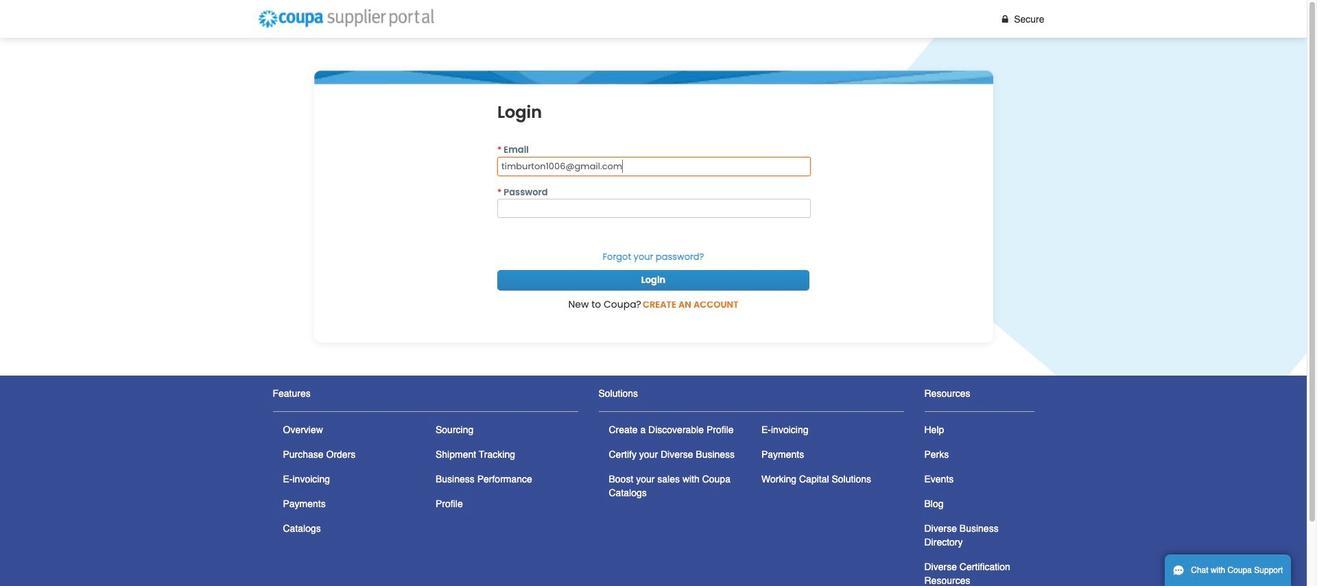Task type: vqa. For each thing, say whether or not it's contained in the screenshot.
the coupa supplier portal image
yes



Task type: locate. For each thing, give the bounding box(es) containing it.
coupa supplier portal image
[[252, 4, 440, 34]]

None password field
[[498, 199, 811, 218]]

None text field
[[498, 157, 811, 176]]



Task type: describe. For each thing, give the bounding box(es) containing it.
fw image
[[999, 14, 1012, 24]]



